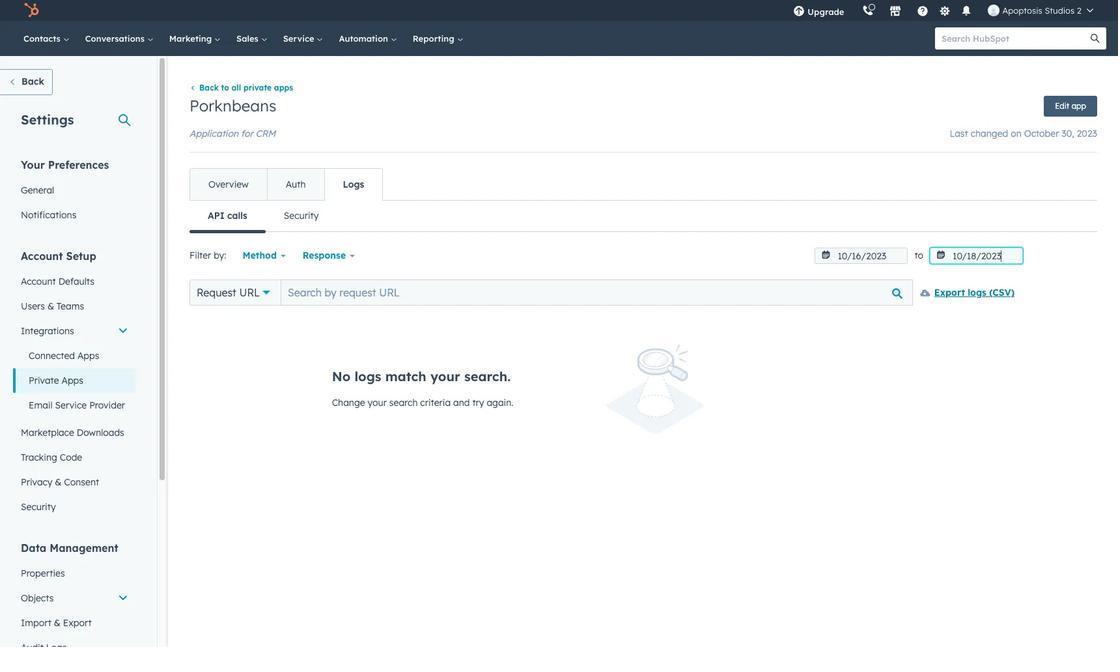 Task type: vqa. For each thing, say whether or not it's contained in the screenshot.
typing at the bottom
no



Task type: describe. For each thing, give the bounding box(es) containing it.
logs link
[[324, 169, 383, 200]]

try
[[473, 397, 484, 409]]

private
[[29, 375, 59, 386]]

security button
[[266, 200, 337, 232]]

integrations
[[21, 325, 74, 337]]

objects button
[[13, 586, 136, 611]]

1 horizontal spatial to
[[915, 250, 924, 262]]

properties link
[[13, 561, 136, 586]]

notifications link
[[13, 203, 136, 227]]

navigation containing overview
[[190, 168, 383, 201]]

code
[[60, 452, 82, 463]]

criteria
[[421, 397, 451, 409]]

logs
[[343, 179, 364, 190]]

your preferences element
[[13, 158, 136, 227]]

apps for private apps
[[62, 375, 83, 386]]

downloads
[[77, 427, 124, 439]]

export logs (csv)
[[935, 287, 1015, 299]]

private apps
[[29, 375, 83, 386]]

1 horizontal spatial your
[[431, 368, 461, 385]]

private
[[244, 83, 272, 93]]

30,
[[1062, 128, 1075, 140]]

calling icon image
[[863, 5, 875, 17]]

& for export
[[54, 617, 61, 629]]

back for back to all private apps
[[199, 83, 219, 93]]

general
[[21, 184, 54, 196]]

by:
[[214, 250, 226, 262]]

url
[[239, 286, 260, 299]]

account for account defaults
[[21, 276, 56, 287]]

studios
[[1045, 5, 1075, 16]]

reporting link
[[405, 21, 471, 56]]

private apps link
[[13, 368, 136, 393]]

2 mm/dd/yyyy text field from the left
[[930, 248, 1024, 264]]

help button
[[913, 0, 935, 21]]

Search by request URL search field
[[281, 280, 913, 306]]

contacts link
[[16, 21, 77, 56]]

account for account setup
[[21, 250, 63, 263]]

api calls
[[208, 210, 248, 222]]

marketing
[[169, 33, 214, 44]]

logs for export
[[968, 287, 987, 299]]

no
[[332, 368, 351, 385]]

tara schultz image
[[989, 5, 1000, 16]]

import & export
[[21, 617, 92, 629]]

conversations
[[85, 33, 147, 44]]

search.
[[465, 368, 511, 385]]

users & teams link
[[13, 294, 136, 319]]

application
[[190, 128, 239, 140]]

october
[[1025, 128, 1060, 140]]

method button
[[234, 243, 294, 269]]

settings link
[[937, 4, 954, 17]]

marketing link
[[161, 21, 229, 56]]

for
[[241, 128, 253, 140]]

apps for connected apps
[[77, 350, 99, 362]]

2023
[[1078, 128, 1098, 140]]

marketplace
[[21, 427, 74, 439]]

reporting
[[413, 33, 457, 44]]

provider
[[89, 399, 125, 411]]

change
[[332, 397, 365, 409]]

account setup
[[21, 250, 96, 263]]

api calls button
[[190, 200, 266, 233]]

change your search criteria and try again.
[[332, 397, 514, 409]]

Search HubSpot search field
[[936, 27, 1095, 50]]

tracking code link
[[13, 445, 136, 470]]

on
[[1011, 128, 1022, 140]]

marketplaces image
[[890, 6, 902, 18]]

method
[[243, 250, 277, 262]]

request
[[197, 286, 237, 299]]

response
[[303, 250, 346, 262]]

service inside account setup element
[[55, 399, 87, 411]]

search image
[[1091, 34, 1101, 43]]

calling icon button
[[858, 2, 880, 19]]

back to all private apps
[[199, 83, 293, 93]]

settings image
[[940, 6, 951, 17]]

service link
[[275, 21, 331, 56]]

search button
[[1085, 27, 1107, 50]]

teams
[[57, 300, 84, 312]]

tracking
[[21, 452, 57, 463]]

navigation containing api calls
[[190, 200, 1098, 233]]

edit app
[[1056, 101, 1087, 111]]

changed
[[971, 128, 1009, 140]]

request url button
[[190, 280, 282, 306]]

edit app button
[[1045, 96, 1098, 117]]

porknbeans
[[190, 96, 277, 116]]

defaults
[[58, 276, 94, 287]]

management
[[50, 541, 118, 555]]

properties
[[21, 568, 65, 579]]

edit
[[1056, 101, 1070, 111]]

security for the security button
[[284, 210, 319, 222]]

account setup element
[[13, 249, 136, 519]]

again.
[[487, 397, 514, 409]]

general link
[[13, 178, 136, 203]]

security link
[[13, 495, 136, 519]]



Task type: locate. For each thing, give the bounding box(es) containing it.
export down "objects" "button"
[[63, 617, 92, 629]]

security inside account setup element
[[21, 501, 56, 513]]

1 horizontal spatial logs
[[968, 287, 987, 299]]

1 vertical spatial export
[[63, 617, 92, 629]]

& right privacy
[[55, 476, 61, 488]]

0 horizontal spatial security
[[21, 501, 56, 513]]

api
[[208, 210, 225, 222]]

apps
[[274, 83, 293, 93]]

consent
[[64, 476, 99, 488]]

1 vertical spatial account
[[21, 276, 56, 287]]

auth
[[286, 179, 306, 190]]

overview link
[[190, 169, 267, 200]]

account
[[21, 250, 63, 263], [21, 276, 56, 287]]

objects
[[21, 592, 54, 604]]

connected
[[29, 350, 75, 362]]

& for consent
[[55, 476, 61, 488]]

settings
[[21, 111, 74, 128]]

sales
[[237, 33, 261, 44]]

menu item
[[854, 0, 856, 21]]

security inside button
[[284, 210, 319, 222]]

& right users
[[47, 300, 54, 312]]

0 horizontal spatial service
[[55, 399, 87, 411]]

apps
[[77, 350, 99, 362], [62, 375, 83, 386]]

tracking code
[[21, 452, 82, 463]]

1 horizontal spatial back
[[199, 83, 219, 93]]

MM/DD/YYYY text field
[[815, 248, 909, 264], [930, 248, 1024, 264]]

to left all
[[221, 83, 229, 93]]

upgrade image
[[794, 6, 806, 18]]

2 account from the top
[[21, 276, 56, 287]]

0 horizontal spatial to
[[221, 83, 229, 93]]

request url
[[197, 286, 260, 299]]

0 horizontal spatial mm/dd/yyyy text field
[[815, 248, 909, 264]]

app
[[1072, 101, 1087, 111]]

filter by:
[[190, 250, 226, 262]]

last
[[950, 128, 969, 140]]

automation
[[339, 33, 391, 44]]

1 horizontal spatial export
[[935, 287, 966, 299]]

security down the auth
[[284, 210, 319, 222]]

0 horizontal spatial logs
[[355, 368, 382, 385]]

1 vertical spatial apps
[[62, 375, 83, 386]]

account up account defaults
[[21, 250, 63, 263]]

0 vertical spatial export
[[935, 287, 966, 299]]

0 vertical spatial security
[[284, 210, 319, 222]]

integrations button
[[13, 319, 136, 343]]

logs
[[968, 287, 987, 299], [355, 368, 382, 385]]

service right "sales" link
[[283, 33, 317, 44]]

0 vertical spatial &
[[47, 300, 54, 312]]

menu
[[785, 0, 1103, 21]]

logs for no
[[355, 368, 382, 385]]

security
[[284, 210, 319, 222], [21, 501, 56, 513]]

service down the private apps link
[[55, 399, 87, 411]]

1 vertical spatial service
[[55, 399, 87, 411]]

2 vertical spatial &
[[54, 617, 61, 629]]

connected apps link
[[13, 343, 136, 368]]

logs right "no"
[[355, 368, 382, 385]]

service
[[283, 33, 317, 44], [55, 399, 87, 411]]

crm
[[256, 128, 276, 140]]

notifications button
[[956, 0, 978, 21]]

application for crm
[[190, 128, 276, 140]]

and
[[454, 397, 470, 409]]

automation link
[[331, 21, 405, 56]]

email service provider link
[[13, 393, 136, 418]]

1 navigation from the top
[[190, 168, 383, 201]]

contacts
[[23, 33, 63, 44]]

import & export link
[[13, 611, 136, 635]]

data
[[21, 541, 46, 555]]

overview
[[209, 179, 249, 190]]

to up export logs (csv) button
[[915, 250, 924, 262]]

apoptosis studios 2
[[1003, 5, 1082, 16]]

0 horizontal spatial your
[[368, 397, 387, 409]]

privacy
[[21, 476, 52, 488]]

auth link
[[267, 169, 324, 200]]

back left all
[[199, 83, 219, 93]]

&
[[47, 300, 54, 312], [55, 476, 61, 488], [54, 617, 61, 629]]

0 vertical spatial account
[[21, 250, 63, 263]]

2 navigation from the top
[[190, 200, 1098, 233]]

help image
[[918, 6, 929, 18]]

your
[[21, 158, 45, 171]]

marketplace downloads
[[21, 427, 124, 439]]

data management element
[[13, 541, 136, 647]]

back up settings
[[22, 76, 44, 87]]

setup
[[66, 250, 96, 263]]

your left "search" at bottom left
[[368, 397, 387, 409]]

privacy & consent link
[[13, 470, 136, 495]]

filter
[[190, 250, 211, 262]]

security for security link
[[21, 501, 56, 513]]

calls
[[227, 210, 248, 222]]

account up users
[[21, 276, 56, 287]]

0 vertical spatial apps
[[77, 350, 99, 362]]

apps up the private apps link
[[77, 350, 99, 362]]

1 horizontal spatial mm/dd/yyyy text field
[[930, 248, 1024, 264]]

logs inside export logs (csv) button
[[968, 287, 987, 299]]

1 horizontal spatial service
[[283, 33, 317, 44]]

0 vertical spatial to
[[221, 83, 229, 93]]

navigation
[[190, 168, 383, 201], [190, 200, 1098, 233]]

email
[[29, 399, 53, 411]]

apps up email service provider link
[[62, 375, 83, 386]]

0 horizontal spatial back
[[22, 76, 44, 87]]

connected apps
[[29, 350, 99, 362]]

1 vertical spatial logs
[[355, 368, 382, 385]]

users
[[21, 300, 45, 312]]

data management
[[21, 541, 118, 555]]

0 vertical spatial logs
[[968, 287, 987, 299]]

hubspot link
[[16, 3, 49, 18]]

back for back
[[22, 76, 44, 87]]

security down privacy
[[21, 501, 56, 513]]

export left the (csv) at the right top
[[935, 287, 966, 299]]

back to all private apps link
[[190, 83, 293, 93]]

export logs (csv) button
[[913, 280, 1024, 306]]

back inside the back link
[[22, 76, 44, 87]]

1 horizontal spatial security
[[284, 210, 319, 222]]

export
[[935, 287, 966, 299], [63, 617, 92, 629]]

all
[[232, 83, 241, 93]]

preferences
[[48, 158, 109, 171]]

menu containing apoptosis studios 2
[[785, 0, 1103, 21]]

response button
[[294, 243, 363, 269]]

apoptosis
[[1003, 5, 1043, 16]]

conversations link
[[77, 21, 161, 56]]

0 vertical spatial service
[[283, 33, 317, 44]]

& inside data management element
[[54, 617, 61, 629]]

account defaults link
[[13, 269, 136, 294]]

logs left the (csv) at the right top
[[968, 287, 987, 299]]

(csv)
[[990, 287, 1015, 299]]

notifications
[[21, 209, 76, 221]]

1 mm/dd/yyyy text field from the left
[[815, 248, 909, 264]]

marketplace downloads link
[[13, 420, 136, 445]]

apoptosis studios 2 button
[[981, 0, 1102, 21]]

1 vertical spatial security
[[21, 501, 56, 513]]

& for teams
[[47, 300, 54, 312]]

1 vertical spatial &
[[55, 476, 61, 488]]

hubspot image
[[23, 3, 39, 18]]

notifications image
[[961, 6, 973, 18]]

0 horizontal spatial export
[[63, 617, 92, 629]]

1 vertical spatial your
[[368, 397, 387, 409]]

0 vertical spatial your
[[431, 368, 461, 385]]

1 account from the top
[[21, 250, 63, 263]]

1 vertical spatial to
[[915, 250, 924, 262]]

& right the import
[[54, 617, 61, 629]]

export inside button
[[935, 287, 966, 299]]

back link
[[0, 69, 53, 95]]

your up criteria
[[431, 368, 461, 385]]

export inside data management element
[[63, 617, 92, 629]]

import
[[21, 617, 51, 629]]



